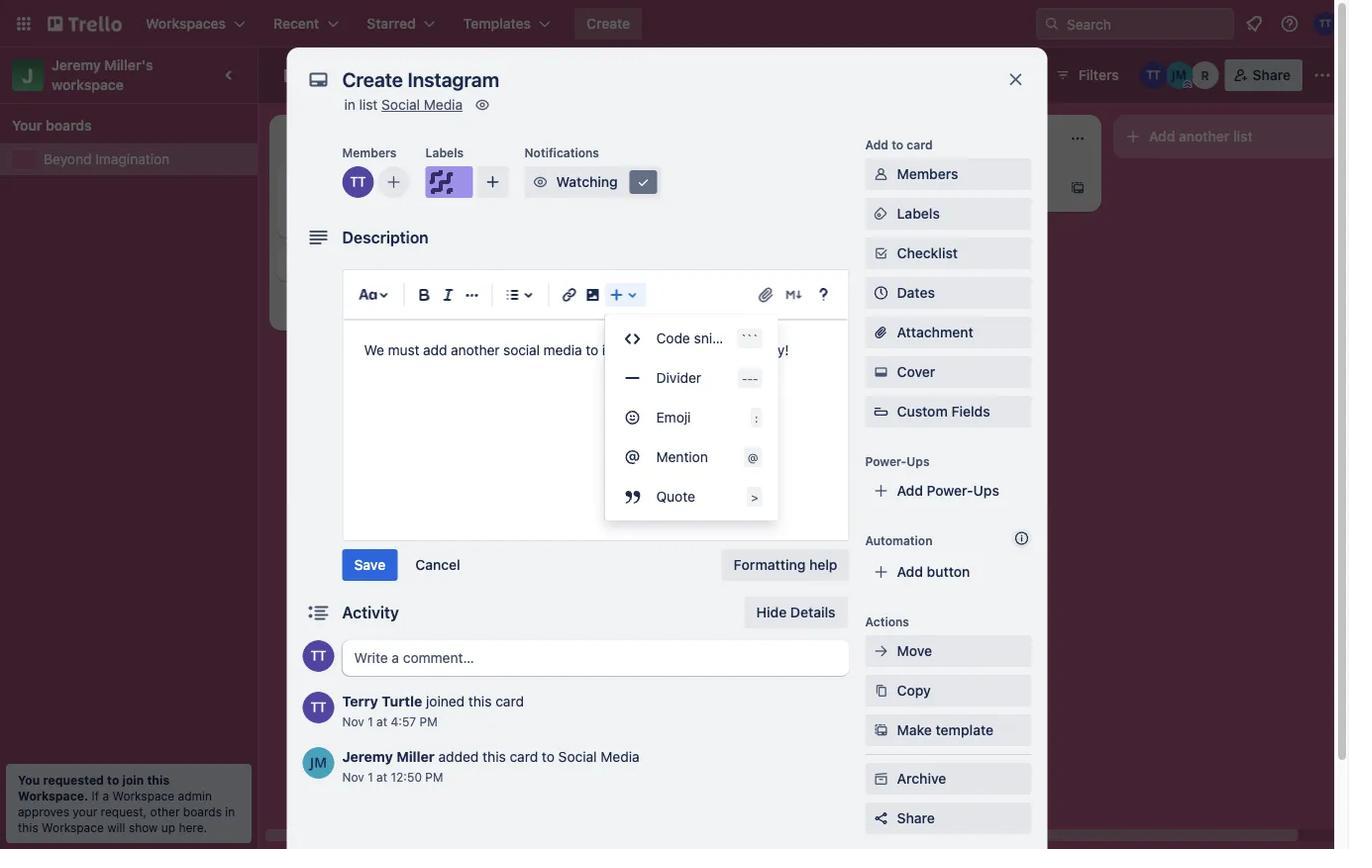 Task type: describe. For each thing, give the bounding box(es) containing it.
nov inside jeremy miller added this card to social media nov 1 at 12:50 pm
[[342, 771, 364, 785]]

button
[[927, 564, 970, 580]]

miller
[[396, 749, 435, 766]]

turtle
[[382, 694, 422, 710]]

mention
[[656, 449, 708, 466]]

sm image for copy
[[871, 682, 891, 701]]

image image
[[581, 283, 605, 307]]

beyond inside the board name text box
[[283, 64, 347, 86]]

add down automation
[[897, 564, 923, 580]]

card up labels link in the top of the page
[[913, 180, 942, 196]]

dates
[[897, 285, 935, 301]]

at inside jeremy miller added this card to social media nov 1 at 12:50 pm
[[376, 771, 387, 785]]

social media link
[[382, 97, 463, 113]]

2 - from the left
[[747, 371, 753, 385]]

italic ⌘i image
[[436, 283, 460, 307]]

3 - from the left
[[753, 371, 758, 385]]

move
[[897, 643, 932, 660]]

0 horizontal spatial media
[[424, 97, 463, 113]]

power- inside "link"
[[927, 483, 973, 499]]

rubyanndersson (rubyanndersson) image
[[1191, 61, 1219, 89]]

quote
[[656, 489, 695, 505]]

sm image for cover
[[871, 363, 891, 382]]

we must add another social media to increase our youth credibility!
[[364, 342, 789, 359]]

1 horizontal spatial share button
[[1225, 59, 1303, 91]]

workspace
[[52, 77, 124, 93]]

add to card
[[865, 138, 933, 152]]

approves
[[18, 805, 69, 819]]

r button
[[1191, 61, 1219, 89]]

thoughts thinking
[[571, 171, 645, 200]]

checklist link
[[865, 238, 1032, 269]]

0 vertical spatial labels
[[425, 146, 464, 159]]

this inside 'if a workspace admin approves your request, other boards in this workspace will show up here.'
[[18, 821, 38, 835]]

0 vertical spatial create from template… image
[[1070, 180, 1086, 196]]

ups inside "link"
[[973, 483, 999, 499]]

divider
[[656, 370, 701, 386]]

to up members link
[[892, 138, 904, 152]]

formatting help link
[[722, 550, 849, 581]]

pm inside jeremy miller added this card to social media nov 1 at 12:50 pm
[[425, 771, 443, 785]]

0 horizontal spatial add a card
[[309, 299, 379, 315]]

description
[[342, 228, 429, 247]]

hide details link
[[745, 597, 847, 629]]

requested
[[43, 774, 104, 787]]

meeting
[[338, 255, 390, 271]]

join
[[122, 774, 144, 787]]

if a workspace admin approves your request, other boards in this workspace will show up here.
[[18, 789, 235, 835]]

make template
[[897, 723, 994, 739]]

sm image for watching
[[530, 172, 550, 192]]

share for the bottom the 'share' button
[[897, 811, 935, 827]]

link image
[[557, 283, 581, 307]]

0 horizontal spatial members
[[342, 146, 397, 159]]

you
[[18, 774, 40, 787]]

instagram
[[336, 184, 399, 200]]

create button
[[575, 8, 642, 40]]

text styles image
[[356, 283, 380, 307]]

1 vertical spatial beyond
[[44, 151, 92, 167]]

sm image for checklist
[[871, 244, 891, 263]]

media inside jeremy miller added this card to social media nov 1 at 12:50 pm
[[601, 749, 639, 766]]

social inside jeremy miller added this card to social media nov 1 at 12:50 pm
[[558, 749, 597, 766]]

checklist
[[897, 245, 958, 262]]

share for the right the 'share' button
[[1253, 67, 1291, 83]]

save button
[[342, 550, 398, 581]]

thinking link
[[571, 182, 800, 202]]

emoji
[[656, 410, 691, 426]]

more formatting image
[[460, 283, 484, 307]]

fields
[[951, 404, 990, 420]]

view markdown image
[[784, 285, 804, 305]]

add a card button for create from template… image to the bottom
[[277, 291, 499, 323]]

color: bold red, title: "thoughts" element
[[571, 170, 645, 185]]

card up members link
[[907, 138, 933, 152]]

add members to card image
[[386, 172, 402, 192]]

workspace.
[[18, 789, 88, 803]]

add down kickoff
[[309, 299, 335, 315]]

add another list button
[[1113, 115, 1349, 158]]

if
[[92, 789, 99, 803]]

hide
[[756, 605, 787, 621]]

0 vertical spatial in
[[344, 97, 355, 113]]

0 vertical spatial add a card
[[872, 180, 942, 196]]

help
[[809, 557, 838, 574]]

another inside we must add another social media to increase our youth credibility! text field
[[451, 342, 500, 359]]

thoughts
[[590, 171, 645, 185]]

your boards with 1 items element
[[12, 114, 236, 138]]

@
[[748, 451, 758, 465]]

beyond imagination inside the board name text box
[[283, 64, 452, 86]]

kickoff meeting
[[289, 255, 390, 271]]

lists image
[[501, 283, 525, 307]]

copy
[[897, 683, 931, 699]]

jeremy for jeremy miller added this card to social media nov 1 at 12:50 pm
[[342, 749, 393, 766]]

notifications
[[525, 146, 599, 159]]

jeremy miller (jeremymiller198) image
[[1166, 61, 1193, 89]]

cover link
[[865, 357, 1032, 388]]

open help dialog image
[[812, 283, 836, 307]]

must
[[388, 342, 419, 359]]

save
[[354, 557, 386, 574]]

actions
[[865, 615, 909, 629]]

add inside "link"
[[897, 483, 923, 499]]

card inside terry turtle joined this card nov 1 at 4:57 pm
[[495, 694, 524, 710]]

0 notifications image
[[1242, 12, 1266, 36]]

divider image
[[621, 367, 644, 390]]

imagination inside the board name text box
[[351, 64, 452, 86]]

increase
[[602, 342, 655, 359]]

1 vertical spatial imagination
[[95, 151, 170, 167]]

jeremy miller (jeremymiller198) image
[[303, 748, 334, 780]]

labels link
[[865, 198, 1032, 230]]

create instagram
[[289, 184, 399, 200]]

watching button
[[525, 166, 661, 198]]

terry turtle joined this card nov 1 at 4:57 pm
[[342, 694, 524, 729]]

beyond imagination link
[[44, 150, 246, 169]]

0 vertical spatial social
[[382, 97, 420, 113]]

this inside you requested to join this workspace.
[[147, 774, 170, 787]]

show
[[129, 821, 158, 835]]

j
[[22, 63, 33, 87]]

card inside jeremy miller added this card to social media nov 1 at 12:50 pm
[[510, 749, 538, 766]]

will
[[107, 821, 125, 835]]

mention image
[[621, 446, 644, 470]]

menu inside editor toolbar toolbar
[[605, 319, 778, 517]]

custom
[[897, 404, 948, 420]]

terry turtle (terryturtle) image
[[342, 166, 374, 198]]

create for create instagram
[[289, 184, 332, 200]]

code
[[656, 330, 690, 347]]

12:50
[[391, 771, 422, 785]]

search image
[[1044, 16, 1060, 32]]

:
[[755, 411, 758, 425]]

attachment button
[[865, 317, 1032, 349]]

>
[[751, 490, 758, 504]]

move link
[[865, 636, 1032, 668]]

copy link
[[865, 676, 1032, 707]]

hide details
[[756, 605, 836, 621]]

1 - from the left
[[742, 371, 747, 385]]

archive link
[[865, 764, 1032, 795]]

a inside 'if a workspace admin approves your request, other boards in this workspace will show up here.'
[[102, 789, 109, 803]]

formatting help
[[734, 557, 838, 574]]



Task type: vqa. For each thing, say whether or not it's contained in the screenshot.
"Browse" at the top left
no



Task type: locate. For each thing, give the bounding box(es) containing it.
pm down miller
[[425, 771, 443, 785]]

another inside add another list 'button'
[[1179, 128, 1230, 145]]

1 vertical spatial add a card
[[309, 299, 379, 315]]

ups up add power-ups
[[907, 455, 930, 469]]

1 inside terry turtle joined this card nov 1 at 4:57 pm
[[368, 715, 373, 729]]

1 vertical spatial pm
[[425, 771, 443, 785]]

1
[[368, 715, 373, 729], [368, 771, 373, 785]]

0 vertical spatial share
[[1253, 67, 1291, 83]]

thinking
[[571, 184, 625, 200]]

kickoff meeting link
[[289, 254, 519, 273]]

sm image inside the watching button
[[633, 172, 653, 192]]

2 horizontal spatial a
[[902, 180, 909, 196]]

nov right jeremy miller (jeremymiller198) image
[[342, 771, 364, 785]]

add a card button for top create from template… image
[[840, 172, 1062, 204]]

0 horizontal spatial share button
[[865, 803, 1032, 835]]

0 vertical spatial workspace
[[112, 789, 175, 803]]

1 vertical spatial media
[[601, 749, 639, 766]]

nov inside terry turtle joined this card nov 1 at 4:57 pm
[[342, 715, 364, 729]]

nov
[[342, 715, 364, 729], [342, 771, 364, 785]]

workspace down your
[[42, 821, 104, 835]]

a
[[902, 180, 909, 196], [339, 299, 347, 315], [102, 789, 109, 803]]

1 nov from the top
[[342, 715, 364, 729]]

social
[[382, 97, 420, 113], [558, 749, 597, 766]]

create
[[586, 15, 630, 32], [289, 184, 332, 200]]

0 horizontal spatial social
[[382, 97, 420, 113]]

color: purple, title: none image
[[425, 166, 473, 198]]

boards inside 'if a workspace admin approves your request, other boards in this workspace will show up here.'
[[183, 805, 222, 819]]

0 horizontal spatial beyond
[[44, 151, 92, 167]]

card down "meeting"
[[350, 299, 379, 315]]

1 horizontal spatial ups
[[973, 483, 999, 499]]

0 horizontal spatial in
[[225, 805, 235, 819]]

0 horizontal spatial list
[[359, 97, 378, 113]]

youth
[[684, 342, 719, 359]]

add button
[[897, 564, 970, 580]]

None text field
[[332, 61, 986, 97]]

menu
[[605, 319, 778, 517]]

jeremy up workspace
[[52, 57, 101, 73]]

sm image for labels
[[871, 204, 891, 224]]

members down add to card
[[897, 166, 958, 182]]

show menu image
[[1312, 65, 1332, 85]]

at left 4:57
[[376, 715, 387, 729]]

labels
[[425, 146, 464, 159], [897, 206, 940, 222]]

imagination
[[351, 64, 452, 86], [95, 151, 170, 167]]

1 horizontal spatial power-
[[927, 483, 973, 499]]

here.
[[179, 821, 207, 835]]

at inside terry turtle joined this card nov 1 at 4:57 pm
[[376, 715, 387, 729]]

sm image for members
[[871, 164, 891, 184]]

your boards
[[12, 117, 92, 134]]

editor toolbar toolbar
[[352, 279, 840, 521]]

sm image left the cover
[[871, 363, 891, 382]]

0 vertical spatial add a card button
[[840, 172, 1062, 204]]

sm image inside the watching button
[[530, 172, 550, 192]]

0 vertical spatial ups
[[907, 455, 930, 469]]

added
[[438, 749, 479, 766]]

list inside 'button'
[[1233, 128, 1253, 145]]

sm image right thinking
[[633, 172, 653, 192]]

sm image left make
[[871, 721, 891, 741]]

nov 1 at 4:57 pm link
[[342, 715, 437, 729]]

in down the board name text box
[[344, 97, 355, 113]]

1 1 from the top
[[368, 715, 373, 729]]

1 vertical spatial members
[[897, 166, 958, 182]]

formatting
[[734, 557, 806, 574]]

1 vertical spatial nov
[[342, 771, 364, 785]]

add power-ups link
[[865, 475, 1032, 507]]

1 horizontal spatial share
[[1253, 67, 1291, 83]]

4:57
[[391, 715, 416, 729]]

0 horizontal spatial share
[[897, 811, 935, 827]]

workspace down join
[[112, 789, 175, 803]]

1 vertical spatial 1
[[368, 771, 373, 785]]

share left the show menu "icon"
[[1253, 67, 1291, 83]]

1 horizontal spatial members
[[897, 166, 958, 182]]

to right added
[[542, 749, 555, 766]]

```
[[741, 332, 758, 346]]

at left 12:50
[[376, 771, 387, 785]]

create for create
[[586, 15, 630, 32]]

0 horizontal spatial imagination
[[95, 151, 170, 167]]

in inside 'if a workspace admin approves your request, other boards in this workspace will show up here.'
[[225, 805, 235, 819]]

to left join
[[107, 774, 119, 787]]

-
[[742, 371, 747, 385], [747, 371, 753, 385], [753, 371, 758, 385]]

1 horizontal spatial jeremy
[[342, 749, 393, 766]]

nov down terry
[[342, 715, 364, 729]]

another right "add"
[[451, 342, 500, 359]]

sm image inside archive link
[[871, 770, 891, 789]]

0 vertical spatial nov
[[342, 715, 364, 729]]

0 vertical spatial pm
[[420, 715, 437, 729]]

you requested to join this workspace.
[[18, 774, 170, 803]]

power-
[[865, 455, 907, 469], [927, 483, 973, 499]]

0 horizontal spatial beyond imagination
[[44, 151, 170, 167]]

0 horizontal spatial create from template… image
[[507, 299, 523, 315]]

1 vertical spatial jeremy
[[342, 749, 393, 766]]

snippet
[[694, 330, 742, 347]]

1 horizontal spatial imagination
[[351, 64, 452, 86]]

this inside terry turtle joined this card nov 1 at 4:57 pm
[[468, 694, 492, 710]]

add inside 'button'
[[1149, 128, 1175, 145]]

a right the if
[[102, 789, 109, 803]]

1 vertical spatial at
[[376, 771, 387, 785]]

sm image inside cover link
[[871, 363, 891, 382]]

0 vertical spatial at
[[376, 715, 387, 729]]

labels up checklist
[[897, 206, 940, 222]]

add a card button up checklist link
[[840, 172, 1062, 204]]

beyond imagination up in list social media
[[283, 64, 452, 86]]

0 vertical spatial create
[[586, 15, 630, 32]]

1 horizontal spatial media
[[601, 749, 639, 766]]

2 nov from the top
[[342, 771, 364, 785]]

1 horizontal spatial in
[[344, 97, 355, 113]]

sm image
[[473, 95, 492, 115], [871, 164, 891, 184], [530, 172, 550, 192], [871, 204, 891, 224], [871, 244, 891, 263], [871, 642, 891, 662], [871, 770, 891, 789]]

code snippet image
[[621, 327, 644, 351]]

1 horizontal spatial beyond imagination
[[283, 64, 452, 86]]

0 vertical spatial media
[[424, 97, 463, 113]]

to right media
[[586, 342, 598, 359]]

0 vertical spatial beyond
[[283, 64, 347, 86]]

miller's
[[104, 57, 153, 73]]

pm inside terry turtle joined this card nov 1 at 4:57 pm
[[420, 715, 437, 729]]

Search field
[[1060, 9, 1233, 39]]

0 horizontal spatial create
[[289, 184, 332, 200]]

sm image inside make template link
[[871, 721, 891, 741]]

pm
[[420, 715, 437, 729], [425, 771, 443, 785]]

sm image inside copy link
[[871, 682, 891, 701]]

1 vertical spatial beyond imagination
[[44, 151, 170, 167]]

1 vertical spatial ups
[[973, 483, 999, 499]]

1 vertical spatial social
[[558, 749, 597, 766]]

we
[[364, 342, 384, 359]]

0 vertical spatial power-
[[865, 455, 907, 469]]

0 vertical spatial another
[[1179, 128, 1230, 145]]

1 vertical spatial a
[[339, 299, 347, 315]]

cancel
[[415, 557, 460, 574]]

open information menu image
[[1280, 14, 1300, 34]]

create inside button
[[586, 15, 630, 32]]

admin
[[178, 789, 212, 803]]

1 vertical spatial share button
[[865, 803, 1032, 835]]

to inside you requested to join this workspace.
[[107, 774, 119, 787]]

1 horizontal spatial workspace
[[112, 789, 175, 803]]

jeremy for jeremy miller's workspace
[[52, 57, 101, 73]]

0 horizontal spatial another
[[451, 342, 500, 359]]

1 horizontal spatial labels
[[897, 206, 940, 222]]

beyond imagination down your boards with 1 items element
[[44, 151, 170, 167]]

0 horizontal spatial workspace
[[42, 821, 104, 835]]

social
[[503, 342, 540, 359]]

emoji image
[[621, 406, 644, 430]]

jeremy miller's workspace
[[52, 57, 157, 93]]

sm image for make template
[[871, 721, 891, 741]]

add down jeremy miller (jeremymiller198) icon
[[1149, 128, 1175, 145]]

0 horizontal spatial add a card button
[[277, 291, 499, 323]]

1 vertical spatial add a card button
[[277, 291, 499, 323]]

1 horizontal spatial create from template… image
[[1070, 180, 1086, 196]]

add a card down kickoff meeting
[[309, 299, 379, 315]]

card right added
[[510, 749, 538, 766]]

power- down custom
[[865, 455, 907, 469]]

0 horizontal spatial boards
[[46, 117, 92, 134]]

watching
[[556, 174, 618, 190]]

filters
[[1078, 67, 1119, 83]]

1 vertical spatial labels
[[897, 206, 940, 222]]

add down power-ups
[[897, 483, 923, 499]]

---
[[742, 371, 758, 385]]

1 down terry
[[368, 715, 373, 729]]

primary element
[[0, 0, 1349, 48]]

boards
[[46, 117, 92, 134], [183, 805, 222, 819]]

template
[[936, 723, 994, 739]]

1 vertical spatial create
[[289, 184, 332, 200]]

credibility!
[[723, 342, 789, 359]]

nov 1 at 12:50 pm link
[[342, 771, 443, 785]]

1 vertical spatial share
[[897, 811, 935, 827]]

1 vertical spatial create from template… image
[[507, 299, 523, 315]]

jeremy
[[52, 57, 101, 73], [342, 749, 393, 766]]

kickoff
[[289, 255, 334, 271]]

sm image inside checklist link
[[871, 244, 891, 263]]

terry turtle (terryturtle) image
[[1313, 12, 1337, 36], [1140, 61, 1168, 89], [499, 206, 523, 230], [303, 641, 334, 673], [303, 692, 334, 724]]

beyond up in list social media
[[283, 64, 347, 86]]

1 at from the top
[[376, 715, 387, 729]]

a left text styles icon
[[339, 299, 347, 315]]

custom fields
[[897, 404, 990, 420]]

1 horizontal spatial another
[[1179, 128, 1230, 145]]

sm image for archive
[[871, 770, 891, 789]]

sm image
[[633, 172, 653, 192], [871, 363, 891, 382], [871, 682, 891, 701], [871, 721, 891, 741]]

back to home image
[[48, 8, 122, 40]]

power- down power-ups
[[927, 483, 973, 499]]

0 vertical spatial 1
[[368, 715, 373, 729]]

jeremy inside jeremy miller's workspace
[[52, 57, 101, 73]]

share
[[1253, 67, 1291, 83], [897, 811, 935, 827]]

sm image inside labels link
[[871, 204, 891, 224]]

1 horizontal spatial list
[[1233, 128, 1253, 145]]

1 horizontal spatial social
[[558, 749, 597, 766]]

this down approves
[[18, 821, 38, 835]]

jeremy inside jeremy miller added this card to social media nov 1 at 12:50 pm
[[342, 749, 393, 766]]

0 vertical spatial boards
[[46, 117, 92, 134]]

to
[[892, 138, 904, 152], [586, 342, 598, 359], [542, 749, 555, 766], [107, 774, 119, 787]]

sm image for move
[[871, 642, 891, 662]]

1 horizontal spatial boards
[[183, 805, 222, 819]]

in
[[344, 97, 355, 113], [225, 805, 235, 819]]

1 vertical spatial another
[[451, 342, 500, 359]]

1 horizontal spatial add a card button
[[840, 172, 1062, 204]]

share down archive
[[897, 811, 935, 827]]

boards down 'admin' in the left of the page
[[183, 805, 222, 819]]

2 at from the top
[[376, 771, 387, 785]]

a down add to card
[[902, 180, 909, 196]]

1 horizontal spatial create
[[586, 15, 630, 32]]

imagination down your boards with 1 items element
[[95, 151, 170, 167]]

0 vertical spatial beyond imagination
[[283, 64, 452, 86]]

dates button
[[865, 277, 1032, 309]]

attachment
[[897, 324, 973, 341]]

this right join
[[147, 774, 170, 787]]

bold ⌘b image
[[413, 283, 436, 307]]

ups
[[907, 455, 930, 469], [973, 483, 999, 499]]

pm right 4:57
[[420, 715, 437, 729]]

1 vertical spatial in
[[225, 805, 235, 819]]

make
[[897, 723, 932, 739]]

1 horizontal spatial add a card
[[872, 180, 942, 196]]

jeremy up the nov 1 at 12:50 pm link
[[342, 749, 393, 766]]

0 vertical spatial share button
[[1225, 59, 1303, 91]]

card
[[907, 138, 933, 152], [913, 180, 942, 196], [350, 299, 379, 315], [495, 694, 524, 710], [510, 749, 538, 766]]

automation image
[[1013, 59, 1041, 87]]

add down add to card
[[872, 180, 898, 196]]

terry
[[342, 694, 378, 710]]

0 horizontal spatial jeremy
[[52, 57, 101, 73]]

sm image left copy
[[871, 682, 891, 701]]

list
[[359, 97, 378, 113], [1233, 128, 1253, 145]]

cover
[[897, 364, 935, 380]]

card right joined
[[495, 694, 524, 710]]

1 inside jeremy miller added this card to social media nov 1 at 12:50 pm
[[368, 771, 373, 785]]

members up terry turtle (terryturtle) icon
[[342, 146, 397, 159]]

0 vertical spatial a
[[902, 180, 909, 196]]

attach and insert link image
[[756, 285, 776, 305]]

in list social media
[[344, 97, 463, 113]]

your
[[73, 805, 97, 819]]

Write a comment text field
[[342, 641, 849, 677]]

0 horizontal spatial power-
[[865, 455, 907, 469]]

0 horizontal spatial ups
[[907, 455, 930, 469]]

Main content area, start typing to enter text. text field
[[364, 339, 828, 363]]

1 vertical spatial power-
[[927, 483, 973, 499]]

Board name text field
[[273, 59, 462, 91]]

add a card down add to card
[[872, 180, 942, 196]]

0 horizontal spatial a
[[102, 789, 109, 803]]

add up members link
[[865, 138, 889, 152]]

add a card button up the we
[[277, 291, 499, 323]]

2 vertical spatial a
[[102, 789, 109, 803]]

this right added
[[483, 749, 506, 766]]

ups down fields
[[973, 483, 999, 499]]

sm image inside members link
[[871, 164, 891, 184]]

members
[[342, 146, 397, 159], [897, 166, 958, 182]]

filters button
[[1049, 59, 1125, 91]]

1 vertical spatial list
[[1233, 128, 1253, 145]]

2 1 from the top
[[368, 771, 373, 785]]

members inside members link
[[897, 166, 958, 182]]

star or unstar board image
[[474, 67, 490, 83]]

r
[[1201, 68, 1209, 82]]

other
[[150, 805, 180, 819]]

beyond imagination inside beyond imagination link
[[44, 151, 170, 167]]

this right joined
[[468, 694, 492, 710]]

workspace
[[112, 789, 175, 803], [42, 821, 104, 835]]

add power-ups
[[897, 483, 999, 499]]

custom fields button
[[865, 402, 1032, 422]]

0 vertical spatial members
[[342, 146, 397, 159]]

power-ups
[[865, 455, 930, 469]]

menu containing code snippet
[[605, 319, 778, 517]]

media
[[544, 342, 582, 359]]

1 vertical spatial boards
[[183, 805, 222, 819]]

1 horizontal spatial beyond
[[283, 64, 347, 86]]

share button down 0 notifications icon
[[1225, 59, 1303, 91]]

this inside jeremy miller added this card to social media nov 1 at 12:50 pm
[[483, 749, 506, 766]]

activity
[[342, 604, 399, 623]]

0 vertical spatial list
[[359, 97, 378, 113]]

share button
[[1225, 59, 1303, 91], [865, 803, 1032, 835]]

jeremy miller added this card to social media nov 1 at 12:50 pm
[[342, 749, 639, 785]]

0 vertical spatial imagination
[[351, 64, 452, 86]]

imagination up in list social media
[[351, 64, 452, 86]]

1 horizontal spatial a
[[339, 299, 347, 315]]

labels up color: purple, title: none icon on the left top of the page
[[425, 146, 464, 159]]

boards right your
[[46, 117, 92, 134]]

another down 'r'
[[1179, 128, 1230, 145]]

in right 'other'
[[225, 805, 235, 819]]

0 horizontal spatial labels
[[425, 146, 464, 159]]

to inside jeremy miller added this card to social media nov 1 at 12:50 pm
[[542, 749, 555, 766]]

beyond down your boards
[[44, 151, 92, 167]]

1 vertical spatial workspace
[[42, 821, 104, 835]]

create from template… image
[[1070, 180, 1086, 196], [507, 299, 523, 315]]

add button button
[[865, 557, 1032, 588]]

quote image
[[621, 485, 644, 509]]

1 left 12:50
[[368, 771, 373, 785]]

add
[[423, 342, 447, 359]]

share button down archive link
[[865, 803, 1032, 835]]

0 vertical spatial jeremy
[[52, 57, 101, 73]]

sm image inside move link
[[871, 642, 891, 662]]

beyond imagination
[[283, 64, 452, 86], [44, 151, 170, 167]]

make template link
[[865, 715, 1032, 747]]

to inside text field
[[586, 342, 598, 359]]

your
[[12, 117, 42, 134]]



